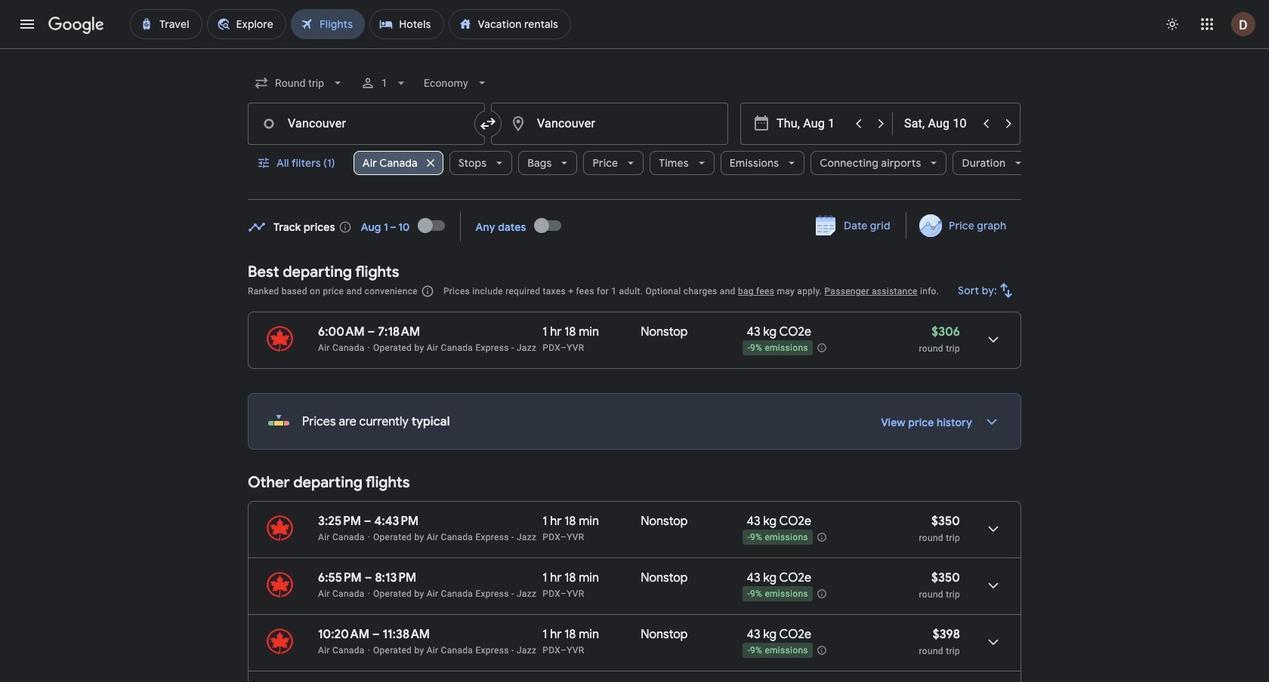Task type: vqa. For each thing, say whether or not it's contained in the screenshot.
-
no



Task type: locate. For each thing, give the bounding box(es) containing it.
 image down 'leaves portland international airport at 6:55 pm on thursday, august 1 and arrives at vancouver international airport at 8:13 pm on thursday, august 1.' element
[[368, 589, 370, 600]]

3 total duration 1 hr 18 min. element from the top
[[543, 571, 641, 588]]

Departure time: 3:25 PM. text field
[[318, 514, 361, 530]]

3 nonstop flight. element from the top
[[641, 571, 688, 588]]

0 vertical spatial  image
[[368, 343, 370, 354]]

leaves portland international airport at 6:00 am on thursday, august 1 and arrives at vancouver international airport at 7:18 am on thursday, august 1. element
[[318, 325, 420, 340]]

2 vertical spatial  image
[[368, 589, 370, 600]]

Arrival time: 7:18 AM. text field
[[378, 325, 420, 340]]

1  image from the top
[[368, 343, 370, 354]]

nonstop flight. element for 'arrival time: 8:13 pm.' text field
[[641, 571, 688, 588]]

3  image from the top
[[368, 589, 370, 600]]

1 total duration 1 hr 18 min. element from the top
[[543, 325, 641, 342]]

nonstop flight. element
[[641, 325, 688, 342], [641, 514, 688, 532], [641, 571, 688, 588], [641, 628, 688, 645]]

 image down leaves portland international airport at 3:25 pm on thursday, august 1 and arrives at vancouver international airport at 4:43 pm on thursday, august 1. element
[[368, 533, 370, 543]]

main content
[[248, 207, 1021, 683]]

carbon emissions estimate: 43 kilograms. -9% emissions. learn more about this emissions estimate image
[[816, 589, 827, 600], [816, 646, 827, 656]]

leaves portland international airport at 6:55 pm on thursday, august 1 and arrives at vancouver international airport at 8:13 pm on thursday, august 1. element
[[318, 571, 416, 586]]

2  image from the top
[[368, 533, 370, 543]]

carbon emissions estimate: 43 kilograms. -9% emissions. learn more about this emissions estimate image
[[816, 343, 827, 354], [816, 533, 827, 543]]

Where from? text field
[[248, 103, 485, 145]]

Arrival time: 11:38 AM. text field
[[383, 628, 430, 643]]

0 vertical spatial carbon emissions estimate: 43 kilograms. -9% emissions. learn more about this emissions estimate image
[[816, 589, 827, 600]]

Arrival time: 8:13 PM. text field
[[375, 571, 416, 586]]

2 carbon emissions estimate: 43 kilograms. -9% emissions. learn more about this emissions estimate image from the top
[[816, 646, 827, 656]]

leaves portland international airport at 10:20 am on thursday, august 1 and arrives at vancouver international airport at 11:38 am on thursday, august 1. element
[[318, 628, 430, 643]]

1 vertical spatial  image
[[368, 533, 370, 543]]

1 carbon emissions estimate: 43 kilograms. -9% emissions. learn more about this emissions estimate image from the top
[[816, 589, 827, 600]]

find the best price region
[[248, 207, 1021, 252]]

2 carbon emissions estimate: 43 kilograms. -9% emissions. learn more about this emissions estimate image from the top
[[816, 533, 827, 543]]

Departure text field
[[777, 103, 846, 144]]

0 vertical spatial carbon emissions estimate: 43 kilograms. -9% emissions. learn more about this emissions estimate image
[[816, 343, 827, 354]]

1 carbon emissions estimate: 43 kilograms. -9% emissions. learn more about this emissions estimate image from the top
[[816, 343, 827, 354]]

 image down leaves portland international airport at 6:00 am on thursday, august 1 and arrives at vancouver international airport at 7:18 am on thursday, august 1. element
[[368, 343, 370, 354]]

2 total duration 1 hr 18 min. element from the top
[[543, 514, 641, 532]]

 image
[[368, 646, 370, 656]]

4 nonstop flight. element from the top
[[641, 628, 688, 645]]

Return text field
[[904, 103, 974, 144]]

None field
[[248, 65, 351, 101], [418, 65, 496, 101], [248, 65, 351, 101], [418, 65, 496, 101]]

total duration 1 hr 18 min. element
[[543, 325, 641, 342], [543, 514, 641, 532], [543, 571, 641, 588], [543, 628, 641, 645]]

1 vertical spatial carbon emissions estimate: 43 kilograms. -9% emissions. learn more about this emissions estimate image
[[816, 646, 827, 656]]

None search field
[[248, 65, 1031, 200]]

nonstop flight. element for arrival time: 7:18 am. 'text field'
[[641, 325, 688, 342]]

 image for "departure time: 6:00 am." text box
[[368, 343, 370, 354]]

 image
[[368, 343, 370, 354], [368, 533, 370, 543], [368, 589, 370, 600]]

1 vertical spatial carbon emissions estimate: 43 kilograms. -9% emissions. learn more about this emissions estimate image
[[816, 533, 827, 543]]

carbon emissions estimate: 43 kilograms. -9% emissions. learn more about this emissions estimate image for 350 us dollars text field
[[816, 533, 827, 543]]

4 total duration 1 hr 18 min. element from the top
[[543, 628, 641, 645]]

total duration 1 hr 18 min. element for "arrival time: 4:43 pm." text field nonstop flight. element
[[543, 514, 641, 532]]

1 nonstop flight. element from the top
[[641, 325, 688, 342]]

change appearance image
[[1154, 6, 1191, 42]]

2 nonstop flight. element from the top
[[641, 514, 688, 532]]

carbon emissions estimate: 43 kilograms. -9% emissions. learn more about this emissions estimate image for 306 us dollars text field
[[816, 343, 827, 354]]



Task type: describe. For each thing, give the bounding box(es) containing it.
Departure time: 10:20 AM. text field
[[318, 628, 369, 643]]

350 US dollars text field
[[932, 514, 960, 530]]

Where to? text field
[[491, 103, 728, 145]]

 image for departure time: 3:25 pm. text field on the left bottom of the page
[[368, 533, 370, 543]]

nonstop flight. element for arrival time: 11:38 am. text box
[[641, 628, 688, 645]]

 image for "departure time: 6:55 pm." 'text field'
[[368, 589, 370, 600]]

total duration 1 hr 18 min. element for 'arrival time: 8:13 pm.' text field nonstop flight. element
[[543, 571, 641, 588]]

leaves portland international airport at 3:25 pm on thursday, august 1 and arrives at vancouver international airport at 4:43 pm on thursday, august 1. element
[[318, 514, 419, 530]]

carbon emissions estimate: 43 kilograms. -9% emissions. learn more about this emissions estimate image for 350 us dollars text box
[[816, 589, 827, 600]]

carbon emissions estimate: 43 kilograms. -9% emissions. learn more about this emissions estimate image for 398 us dollars text field
[[816, 646, 827, 656]]

total duration 1 hr 18 min. element for nonstop flight. element for arrival time: 11:38 am. text box
[[543, 628, 641, 645]]

Departure time: 6:55 PM. text field
[[318, 571, 362, 586]]

nonstop flight. element for "arrival time: 4:43 pm." text field
[[641, 514, 688, 532]]

398 US dollars text field
[[933, 628, 960, 643]]

Departure time: 6:00 AM. text field
[[318, 325, 365, 340]]

swap origin and destination. image
[[479, 115, 497, 133]]

Arrival time: 4:43 PM. text field
[[374, 514, 419, 530]]

main menu image
[[18, 15, 36, 33]]

total duration 1 hr 18 min. element for nonstop flight. element related to arrival time: 7:18 am. 'text field'
[[543, 325, 641, 342]]

350 US dollars text field
[[932, 571, 960, 586]]

306 US dollars text field
[[932, 325, 960, 340]]

learn more about ranking image
[[421, 285, 434, 298]]

learn more about tracked prices image
[[338, 220, 352, 234]]



